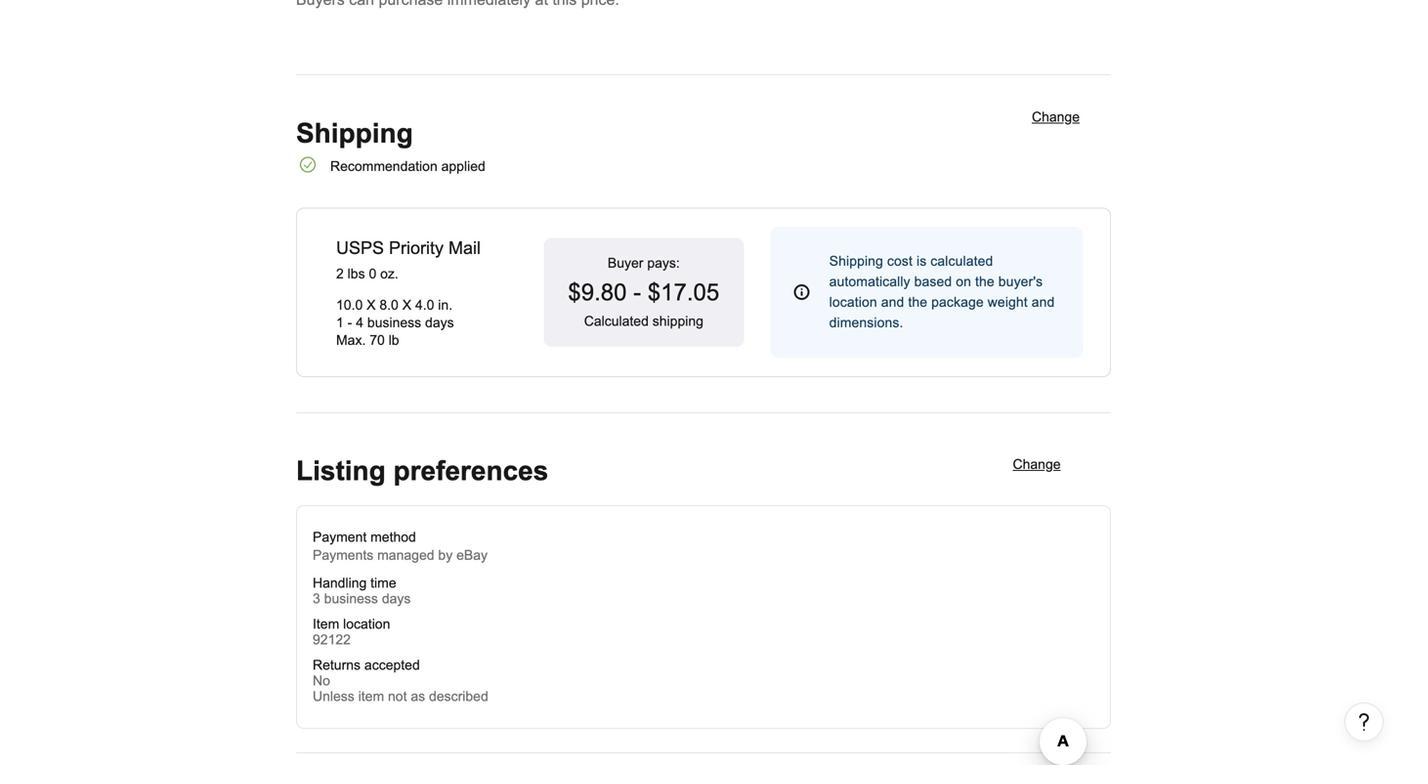 Task type: locate. For each thing, give the bounding box(es) containing it.
days
[[425, 315, 454, 330], [382, 591, 411, 606]]

0 horizontal spatial days
[[382, 591, 411, 606]]

days down in.
[[425, 315, 454, 330]]

4
[[356, 315, 364, 330]]

1 vertical spatial -
[[348, 315, 352, 330]]

shipping up automatically
[[829, 254, 883, 269]]

1 vertical spatial change
[[1013, 457, 1061, 472]]

business
[[367, 315, 421, 330], [324, 591, 378, 606]]

returns accepted no unless item not as described
[[313, 658, 488, 704]]

0 vertical spatial location
[[829, 295, 877, 310]]

0 vertical spatial business
[[367, 315, 421, 330]]

and down automatically
[[881, 295, 904, 310]]

1 horizontal spatial days
[[425, 315, 454, 330]]

x
[[367, 298, 376, 313], [402, 298, 411, 313]]

help, opens dialogs image
[[1354, 712, 1374, 732]]

0
[[369, 266, 376, 282]]

item location 92122
[[313, 616, 390, 647]]

1 vertical spatial change button
[[994, 447, 1080, 487]]

returns
[[313, 658, 361, 673]]

business down handling
[[324, 591, 378, 606]]

and
[[881, 295, 904, 310], [1032, 295, 1055, 310]]

1 vertical spatial location
[[343, 616, 390, 632]]

- down buyer
[[633, 279, 641, 305]]

handling
[[313, 575, 367, 591]]

the down based
[[908, 295, 927, 310]]

1 vertical spatial shipping
[[829, 254, 883, 269]]

1 x from the left
[[367, 298, 376, 313]]

dimensions.
[[829, 315, 903, 330]]

-
[[633, 279, 641, 305], [348, 315, 352, 330]]

0 vertical spatial change button
[[1032, 110, 1080, 130]]

1 horizontal spatial -
[[633, 279, 641, 305]]

- right 1
[[348, 315, 352, 330]]

shipping for shipping
[[296, 118, 413, 148]]

time
[[371, 575, 396, 591]]

2
[[336, 266, 344, 282]]

0 horizontal spatial x
[[367, 298, 376, 313]]

package
[[931, 295, 984, 310]]

0 horizontal spatial and
[[881, 295, 904, 310]]

0 vertical spatial days
[[425, 315, 454, 330]]

is
[[917, 254, 927, 269]]

0 horizontal spatial shipping
[[296, 118, 413, 148]]

$9.80
[[568, 279, 627, 305]]

and down buyer's
[[1032, 295, 1055, 310]]

- inside buyer pays: $9.80 - $17.05 calculated shipping
[[633, 279, 641, 305]]

applied
[[441, 159, 485, 174]]

automatically
[[829, 274, 910, 289]]

days down "time"
[[382, 591, 411, 606]]

0 vertical spatial shipping
[[296, 118, 413, 148]]

oz.
[[380, 266, 399, 282]]

change
[[1032, 110, 1080, 125], [1013, 457, 1061, 472]]

0 vertical spatial -
[[633, 279, 641, 305]]

business inside 10.0 x 8.0 x 4.0 in. 1 - 4 business days max. 70 lb
[[367, 315, 421, 330]]

usps priority mail 2 lbs 0 oz.
[[336, 238, 481, 282]]

location down handling time 3 business days
[[343, 616, 390, 632]]

shipping cost is calculated automatically based on the buyer's location and the package weight and dimensions.
[[829, 254, 1055, 330]]

the right on
[[975, 274, 995, 289]]

shipping inside shipping cost is calculated automatically based on the buyer's location and the package weight and dimensions.
[[829, 254, 883, 269]]

business up the lb
[[367, 315, 421, 330]]

pays:
[[647, 255, 680, 271]]

location inside the item location 92122
[[343, 616, 390, 632]]

buyer's
[[998, 274, 1043, 289]]

location up 'dimensions.'
[[829, 295, 877, 310]]

unless
[[313, 689, 355, 704]]

x right 8.0
[[402, 298, 411, 313]]

x left 8.0
[[367, 298, 376, 313]]

0 horizontal spatial the
[[908, 295, 927, 310]]

0 vertical spatial change
[[1032, 110, 1080, 125]]

no
[[313, 673, 330, 688]]

change button
[[1032, 110, 1080, 130], [994, 447, 1080, 487]]

recommendation
[[330, 159, 438, 174]]

shipping
[[296, 118, 413, 148], [829, 254, 883, 269]]

8.0
[[380, 298, 399, 313]]

location
[[829, 295, 877, 310], [343, 616, 390, 632]]

1 horizontal spatial the
[[975, 274, 995, 289]]

1 vertical spatial business
[[324, 591, 378, 606]]

1
[[336, 315, 344, 330]]

shipping up recommendation on the left of page
[[296, 118, 413, 148]]

1 vertical spatial days
[[382, 591, 411, 606]]

1 horizontal spatial x
[[402, 298, 411, 313]]

usps
[[336, 238, 384, 258]]

weight
[[988, 295, 1028, 310]]

1 horizontal spatial shipping
[[829, 254, 883, 269]]

1 horizontal spatial and
[[1032, 295, 1055, 310]]

1 horizontal spatial location
[[829, 295, 877, 310]]

calculated
[[931, 254, 993, 269]]

the
[[975, 274, 995, 289], [908, 295, 927, 310]]

item
[[313, 616, 339, 632]]

0 horizontal spatial -
[[348, 315, 352, 330]]

ebay
[[456, 548, 488, 563]]

calculated
[[584, 314, 649, 329]]

buyer pays: $9.80 - $17.05 calculated shipping
[[568, 255, 719, 329]]

92122
[[313, 632, 351, 647]]

shipping for shipping cost is calculated automatically based on the buyer's location and the package weight and dimensions.
[[829, 254, 883, 269]]

business inside handling time 3 business days
[[324, 591, 378, 606]]

1 and from the left
[[881, 295, 904, 310]]

lb
[[389, 333, 399, 348]]

days inside 10.0 x 8.0 x 4.0 in. 1 - 4 business days max. 70 lb
[[425, 315, 454, 330]]

recommendation applied
[[330, 159, 485, 174]]

0 horizontal spatial location
[[343, 616, 390, 632]]



Task type: vqa. For each thing, say whether or not it's contained in the screenshot.
the right Inch
no



Task type: describe. For each thing, give the bounding box(es) containing it.
preferences
[[393, 455, 549, 486]]

cost
[[887, 254, 913, 269]]

based
[[914, 274, 952, 289]]

$17.05
[[648, 279, 719, 305]]

payment
[[313, 530, 367, 545]]

location inside shipping cost is calculated automatically based on the buyer's location and the package weight and dimensions.
[[829, 295, 877, 310]]

item
[[358, 689, 384, 704]]

2 x from the left
[[402, 298, 411, 313]]

1 vertical spatial the
[[908, 295, 927, 310]]

10.0 x 8.0 x 4.0 in. 1 - 4 business days max. 70 lb
[[336, 298, 454, 348]]

- inside 10.0 x 8.0 x 4.0 in. 1 - 4 business days max. 70 lb
[[348, 315, 352, 330]]

0 vertical spatial the
[[975, 274, 995, 289]]

4.0
[[415, 298, 434, 313]]

days inside handling time 3 business days
[[382, 591, 411, 606]]

method
[[370, 530, 416, 545]]

described
[[429, 689, 488, 704]]

70
[[370, 333, 385, 348]]

managed
[[377, 548, 434, 563]]

not
[[388, 689, 407, 704]]

2 and from the left
[[1032, 295, 1055, 310]]

buyer
[[608, 255, 643, 271]]

change button for shipping
[[1032, 110, 1080, 130]]

by
[[438, 548, 453, 563]]

handling time 3 business days
[[313, 575, 411, 606]]

3
[[313, 591, 320, 606]]

mail
[[449, 238, 481, 258]]

payments
[[313, 548, 374, 563]]

accepted
[[364, 658, 420, 673]]

priority
[[389, 238, 444, 258]]

listing preferences
[[296, 455, 549, 486]]

on
[[956, 274, 971, 289]]

max.
[[336, 333, 366, 348]]

listing
[[296, 455, 386, 486]]

as
[[411, 689, 425, 704]]

change button for listing preferences
[[994, 447, 1080, 487]]

lbs
[[348, 266, 365, 282]]

shipping
[[653, 314, 704, 329]]

10.0
[[336, 298, 363, 313]]

payment method payments managed by ebay
[[313, 530, 488, 563]]

in.
[[438, 298, 453, 313]]



